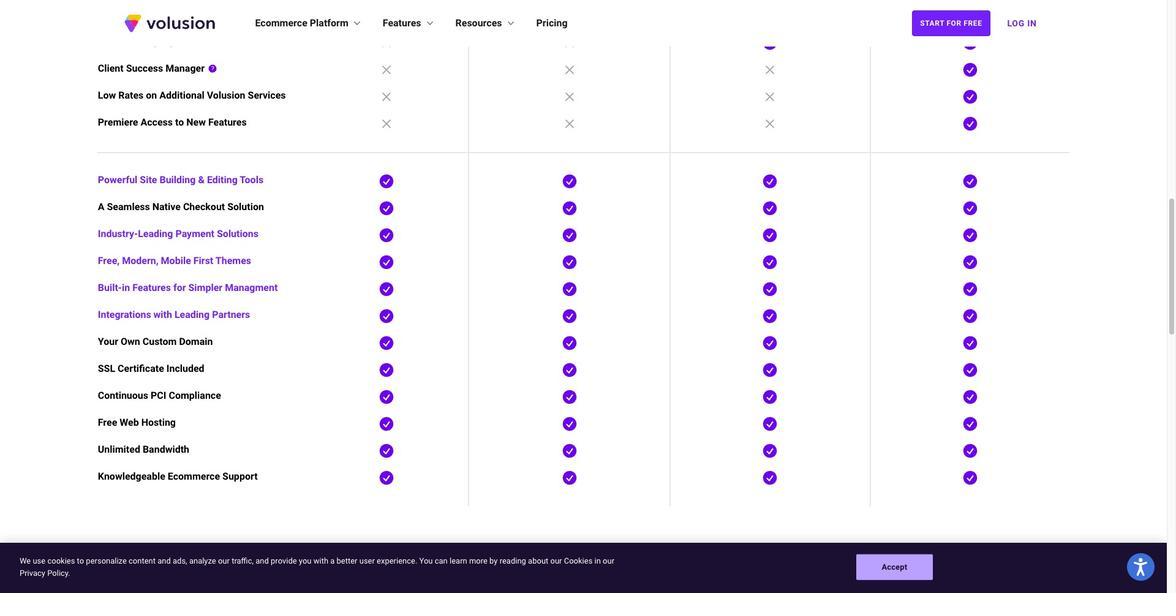 Task type: describe. For each thing, give the bounding box(es) containing it.
free web hosting
[[98, 417, 176, 428]]

access
[[141, 116, 173, 128]]

accept
[[882, 562, 908, 572]]

&
[[198, 174, 205, 186]]

ssl certificate included
[[98, 363, 204, 374]]

pci
[[151, 390, 166, 401]]

better
[[337, 556, 358, 566]]

3 our from the left
[[603, 556, 615, 566]]

premiere
[[98, 116, 138, 128]]

own
[[121, 336, 140, 348]]

a seamless native checkout solution
[[98, 201, 264, 213]]

client success manager
[[98, 63, 205, 74]]

pricing link
[[537, 16, 568, 31]]

free
[[964, 19, 983, 28]]

for
[[947, 19, 962, 28]]

hosting
[[141, 417, 176, 428]]

built-in features for simpler managment link
[[98, 282, 278, 294]]

privacy
[[20, 568, 45, 578]]

you
[[299, 556, 312, 566]]

2 vertical spatial features
[[133, 282, 171, 294]]

0 horizontal spatial leading
[[138, 228, 173, 240]]

managment
[[225, 282, 278, 294]]

privacy alert dialog
[[0, 543, 1168, 593]]

themes
[[216, 255, 251, 267]]

native
[[152, 201, 181, 213]]

unlimited
[[98, 444, 140, 455]]

ecommerce platform button
[[255, 16, 363, 31]]

pricing
[[537, 17, 568, 29]]

knowledgeable ecommerce support
[[98, 471, 258, 482]]

included
[[167, 363, 204, 374]]

free, modern, mobile first themes
[[98, 255, 251, 267]]

1 vertical spatial ecommerce
[[168, 471, 220, 482]]

about
[[528, 556, 549, 566]]

free
[[98, 417, 117, 428]]

start for free
[[921, 19, 983, 28]]

a
[[98, 201, 105, 213]]

compliance
[[169, 390, 221, 401]]

in inside we use cookies to personalize content and ads, analyze our traffic, and provide you with a better user experience. you can learn more by reading about our cookies in our privacy policy.
[[595, 556, 601, 566]]

solutions
[[217, 228, 259, 240]]

1 vertical spatial features
[[208, 116, 247, 128]]

0 horizontal spatial with
[[154, 309, 172, 321]]

1 horizontal spatial to
[[175, 116, 184, 128]]

experience.
[[377, 556, 418, 566]]

log in
[[1008, 18, 1037, 28]]

web
[[120, 417, 139, 428]]

features button
[[383, 16, 436, 31]]

policy.
[[47, 568, 70, 578]]

reading
[[500, 556, 526, 566]]

for
[[173, 282, 186, 294]]

2 and from the left
[[256, 556, 269, 566]]

user
[[360, 556, 375, 566]]

manager
[[166, 63, 205, 74]]

customer
[[98, 36, 141, 47]]

0 vertical spatial in
[[122, 282, 130, 294]]

a
[[331, 556, 335, 566]]

success
[[126, 63, 163, 74]]

seamless
[[107, 201, 150, 213]]

platform
[[310, 17, 349, 29]]

low rates on additional volusion services
[[98, 89, 286, 101]]

custom
[[143, 336, 177, 348]]

2 our from the left
[[551, 556, 562, 566]]

cookies
[[47, 556, 75, 566]]

ads,
[[173, 556, 187, 566]]

first
[[194, 255, 213, 267]]

by
[[490, 556, 498, 566]]

continuous pci compliance
[[98, 390, 221, 401]]

resources
[[456, 17, 502, 29]]

start
[[921, 19, 945, 28]]

building
[[160, 174, 196, 186]]

partners
[[212, 309, 250, 321]]

industry-leading payment solutions
[[98, 228, 259, 240]]

with inside we use cookies to personalize content and ads, analyze our traffic, and provide you with a better user experience. you can learn more by reading about our cookies in our privacy policy.
[[314, 556, 329, 566]]

content
[[129, 556, 156, 566]]

powerful site building & editing tools link
[[98, 174, 264, 186]]

checkout
[[183, 201, 225, 213]]

personalize
[[86, 556, 127, 566]]

you
[[420, 556, 433, 566]]

modern,
[[122, 255, 159, 267]]



Task type: locate. For each thing, give the bounding box(es) containing it.
features inside features dropdown button
[[383, 17, 421, 29]]

knowledgeable
[[98, 471, 165, 482]]

we use cookies to personalize content and ads, analyze our traffic, and provide you with a better user experience. you can learn more by reading about our cookies in our privacy policy.
[[20, 556, 615, 578]]

new
[[186, 116, 206, 128]]

use
[[33, 556, 45, 566]]

0 horizontal spatial features
[[133, 282, 171, 294]]

ecommerce inside dropdown button
[[255, 17, 308, 29]]

provide
[[271, 556, 297, 566]]

leading up the domain
[[175, 309, 210, 321]]

analyze
[[189, 556, 216, 566]]

premiere access to new features
[[98, 116, 247, 128]]

built-in features for simpler managment
[[98, 282, 278, 294]]

1 horizontal spatial leading
[[175, 309, 210, 321]]

open accessibe: accessibility options, statement and help image
[[1135, 558, 1148, 576]]

with
[[154, 309, 172, 321], [314, 556, 329, 566]]

loyalty
[[143, 36, 175, 47]]

integrations with leading partners link
[[98, 309, 250, 321]]

domain
[[179, 336, 213, 348]]

with left "a"
[[314, 556, 329, 566]]

simpler
[[188, 282, 223, 294]]

solution
[[228, 201, 264, 213]]

powerful
[[98, 174, 137, 186]]

mobile
[[161, 255, 191, 267]]

2 horizontal spatial features
[[383, 17, 421, 29]]

our
[[218, 556, 230, 566], [551, 556, 562, 566], [603, 556, 615, 566]]

and
[[158, 556, 171, 566], [256, 556, 269, 566]]

we
[[20, 556, 31, 566]]

learn
[[450, 556, 467, 566]]

1 horizontal spatial and
[[256, 556, 269, 566]]

2 horizontal spatial our
[[603, 556, 615, 566]]

order
[[126, 9, 150, 20]]

plan
[[178, 36, 197, 47]]

1 horizontal spatial ecommerce
[[255, 17, 308, 29]]

ecommerce left platform at the top left of page
[[255, 17, 308, 29]]

leading down the native
[[138, 228, 173, 240]]

1 horizontal spatial our
[[551, 556, 562, 566]]

0 horizontal spatial to
[[77, 556, 84, 566]]

industry-
[[98, 228, 138, 240]]

features
[[383, 17, 421, 29], [208, 116, 247, 128], [133, 282, 171, 294]]

payment
[[176, 228, 215, 240]]

volusion
[[207, 89, 246, 101]]

1 vertical spatial in
[[595, 556, 601, 566]]

log
[[1008, 18, 1025, 28]]

ssl
[[98, 363, 115, 374]]

batch
[[98, 9, 123, 20]]

powerful site building & editing tools
[[98, 174, 264, 186]]

customer loyalty plan
[[98, 36, 197, 47]]

additional
[[160, 89, 205, 101]]

in
[[1028, 18, 1037, 28]]

your
[[98, 336, 118, 348]]

integrations with leading partners
[[98, 309, 250, 321]]

client
[[98, 63, 124, 74]]

built-
[[98, 282, 122, 294]]

resources button
[[456, 16, 517, 31]]

1 horizontal spatial in
[[595, 556, 601, 566]]

services
[[248, 89, 286, 101]]

with up custom
[[154, 309, 172, 321]]

industry-leading payment solutions link
[[98, 228, 259, 240]]

support
[[223, 471, 258, 482]]

0 horizontal spatial in
[[122, 282, 130, 294]]

0 vertical spatial to
[[175, 116, 184, 128]]

accept button
[[857, 554, 933, 580]]

tools
[[240, 174, 264, 186]]

to inside we use cookies to personalize content and ads, analyze our traffic, and provide you with a better user experience. you can learn more by reading about our cookies in our privacy policy.
[[77, 556, 84, 566]]

0 horizontal spatial our
[[218, 556, 230, 566]]

cookies
[[564, 556, 593, 566]]

certificate
[[118, 363, 164, 374]]

1 vertical spatial with
[[314, 556, 329, 566]]

log in link
[[1001, 10, 1045, 37]]

0 horizontal spatial and
[[158, 556, 171, 566]]

0 vertical spatial ecommerce
[[255, 17, 308, 29]]

bandwidth
[[143, 444, 189, 455]]

1 vertical spatial leading
[[175, 309, 210, 321]]

1 vertical spatial to
[[77, 556, 84, 566]]

leading
[[138, 228, 173, 240], [175, 309, 210, 321]]

can
[[435, 556, 448, 566]]

editing
[[207, 174, 238, 186]]

and left ads,
[[158, 556, 171, 566]]

and right the traffic,
[[256, 556, 269, 566]]

processing
[[153, 9, 202, 20]]

our right cookies
[[603, 556, 615, 566]]

0 vertical spatial with
[[154, 309, 172, 321]]

our right 'about' at left bottom
[[551, 556, 562, 566]]

0 horizontal spatial ecommerce
[[168, 471, 220, 482]]

to left new
[[175, 116, 184, 128]]

continuous
[[98, 390, 148, 401]]

ecommerce down the bandwidth
[[168, 471, 220, 482]]

1 horizontal spatial with
[[314, 556, 329, 566]]

start for free link
[[913, 10, 991, 36]]

in right cookies
[[595, 556, 601, 566]]

our left the traffic,
[[218, 556, 230, 566]]

unlimited bandwidth
[[98, 444, 189, 455]]

your own custom domain
[[98, 336, 213, 348]]

0 vertical spatial features
[[383, 17, 421, 29]]

on
[[146, 89, 157, 101]]

more
[[469, 556, 488, 566]]

to right the cookies
[[77, 556, 84, 566]]

free,
[[98, 255, 120, 267]]

free, modern, mobile first themes link
[[98, 255, 251, 267]]

to
[[175, 116, 184, 128], [77, 556, 84, 566]]

0 vertical spatial leading
[[138, 228, 173, 240]]

site
[[140, 174, 157, 186]]

traffic,
[[232, 556, 254, 566]]

1 horizontal spatial features
[[208, 116, 247, 128]]

1 and from the left
[[158, 556, 171, 566]]

in up integrations at the bottom of page
[[122, 282, 130, 294]]

integrations
[[98, 309, 151, 321]]

1 our from the left
[[218, 556, 230, 566]]



Task type: vqa. For each thing, say whether or not it's contained in the screenshot.
the Keep
no



